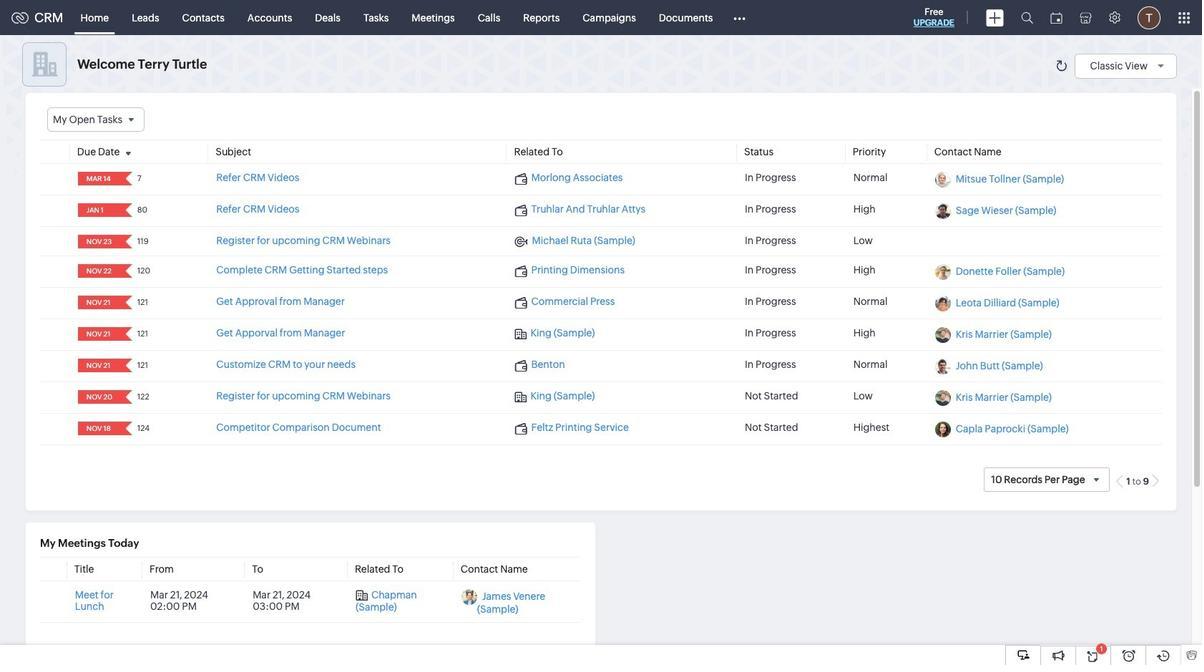 Task type: describe. For each thing, give the bounding box(es) containing it.
calendar image
[[1051, 12, 1063, 23]]

create menu element
[[978, 0, 1013, 35]]

create menu image
[[987, 9, 1005, 26]]



Task type: locate. For each thing, give the bounding box(es) containing it.
search image
[[1022, 11, 1034, 24]]

Other Modules field
[[725, 6, 756, 29]]

search element
[[1013, 0, 1042, 35]]

profile image
[[1138, 6, 1161, 29]]

profile element
[[1130, 0, 1170, 35]]

logo image
[[11, 12, 29, 23]]

None field
[[47, 107, 145, 132], [82, 172, 116, 186], [82, 203, 116, 217], [82, 235, 116, 249], [82, 264, 116, 278], [82, 296, 116, 309], [82, 327, 116, 341], [82, 359, 116, 372], [82, 390, 116, 404], [82, 422, 116, 435], [47, 107, 145, 132], [82, 172, 116, 186], [82, 203, 116, 217], [82, 235, 116, 249], [82, 264, 116, 278], [82, 296, 116, 309], [82, 327, 116, 341], [82, 359, 116, 372], [82, 390, 116, 404], [82, 422, 116, 435]]



